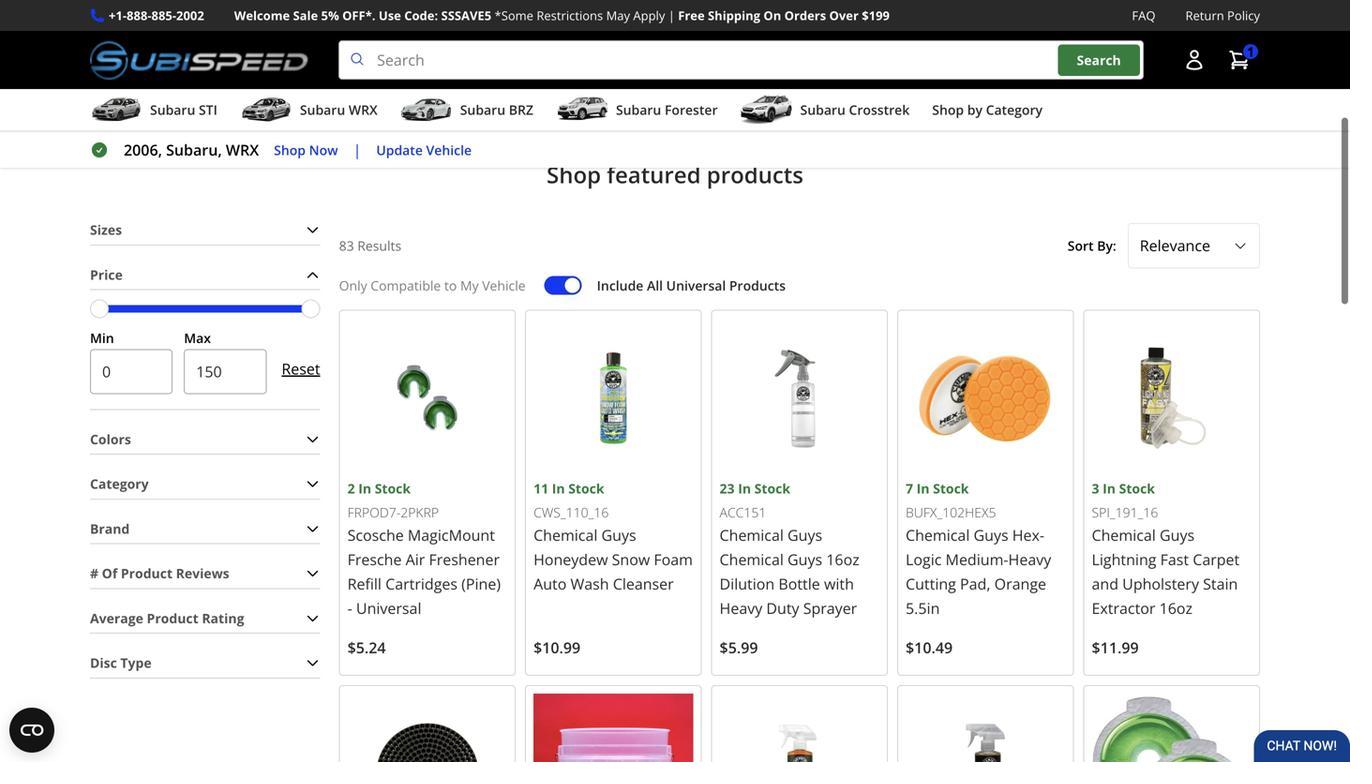 Task type: vqa. For each thing, say whether or not it's contained in the screenshot.
the Hex-
yes



Task type: locate. For each thing, give the bounding box(es) containing it.
select... image
[[1233, 239, 1248, 254]]

shop
[[933, 101, 964, 119], [274, 141, 306, 159], [547, 160, 601, 190]]

1 vertical spatial shop
[[274, 141, 306, 159]]

stock for scosche magicmount fresche air freshener refill cartridges (pine) - universal
[[375, 480, 411, 498]]

search
[[1077, 51, 1122, 69]]

stock up acc151
[[755, 480, 791, 498]]

vehicle down subaru brz dropdown button at the top of page
[[426, 141, 472, 159]]

extractor
[[1092, 598, 1156, 619]]

scosche magicmount fresche air freshener refill cartridges - peppermint image
[[1092, 694, 1252, 763]]

1 vertical spatial 16oz
[[1160, 598, 1193, 619]]

chemical down the spi_191_16
[[1092, 525, 1156, 545]]

bufx_102hex5
[[906, 503, 997, 521]]

vehicle inside button
[[426, 141, 472, 159]]

upholstery
[[1123, 574, 1200, 594]]

cleaner right tire
[[993, 85, 1044, 103]]

2 stock from the left
[[755, 480, 791, 498]]

air
[[140, 85, 159, 103], [406, 550, 425, 570]]

11
[[534, 480, 549, 498]]

max
[[184, 329, 211, 347]]

open widget image
[[9, 708, 54, 753]]

1 vertical spatial heavy
[[720, 598, 763, 619]]

5 subaru from the left
[[801, 101, 846, 119]]

fast
[[1161, 550, 1189, 570]]

magicmount
[[408, 525, 495, 545]]

price
[[90, 266, 123, 284]]

stock up bufx_102hex5
[[933, 480, 969, 498]]

1 horizontal spatial vehicle
[[482, 276, 526, 294]]

a subaru wrx thumbnail image image
[[240, 96, 293, 124]]

chemical inside 7 in stock bufx_102hex5 chemical guys hex- logic medium-heavy cutting pad, orange 5.5in
[[906, 525, 970, 545]]

1 cleaning from the left
[[321, 85, 378, 103]]

heavy down the "dilution"
[[720, 598, 763, 619]]

shop left by
[[933, 101, 964, 119]]

0 vertical spatial air
[[140, 85, 159, 103]]

2 subaru from the left
[[300, 101, 345, 119]]

stock for chemical guys honeydew snow foam auto wash cleanser
[[569, 480, 605, 498]]

wheel and tire cleaner
[[892, 85, 1044, 103]]

shop left now
[[274, 141, 306, 159]]

0 vertical spatial vehicle
[[426, 141, 472, 159]]

5%
[[321, 7, 339, 24]]

cleaning
[[321, 85, 378, 103], [1121, 85, 1177, 103]]

results
[[358, 237, 402, 255]]

1 vertical spatial air
[[406, 550, 425, 570]]

1 horizontal spatial shop
[[547, 160, 601, 190]]

vehicle right my
[[482, 276, 526, 294]]

in for chemical guys chemical guys 16oz dilution bottle with heavy duty sprayer
[[738, 480, 751, 498]]

0 horizontal spatial vehicle
[[426, 141, 472, 159]]

Select... button
[[1128, 223, 1261, 269]]

| left free
[[669, 7, 675, 24]]

4 in from the left
[[917, 480, 930, 498]]

in right 3 on the right of the page
[[1103, 480, 1116, 498]]

all
[[647, 276, 663, 294]]

11 in stock cws_110_16 chemical guys honeydew snow foam auto wash cleanser
[[534, 480, 693, 594]]

frpod7-
[[348, 503, 401, 521]]

shop inside the shop now link
[[274, 141, 306, 159]]

and right 'tools'
[[419, 85, 444, 103]]

0 horizontal spatial air
[[140, 85, 159, 103]]

1 horizontal spatial heavy
[[1009, 550, 1052, 570]]

chemical
[[720, 525, 784, 545], [534, 525, 598, 545], [906, 525, 970, 545], [1092, 525, 1156, 545], [720, 550, 784, 570]]

guys inside 7 in stock bufx_102hex5 chemical guys hex- logic medium-heavy cutting pad, orange 5.5in
[[974, 525, 1009, 545]]

welcome
[[234, 7, 290, 24]]

subaru wrx
[[300, 101, 378, 119]]

colors
[[90, 430, 131, 448]]

guys for honeydew
[[602, 525, 637, 545]]

0 vertical spatial 16oz
[[827, 550, 860, 570]]

5.5in
[[906, 598, 940, 619]]

chemical inside "3 in stock spi_191_16 chemical guys lightning fast carpet and upholstery stain extractor 16oz"
[[1092, 525, 1156, 545]]

category
[[986, 101, 1043, 119]]

in inside 7 in stock bufx_102hex5 chemical guys hex- logic medium-heavy cutting pad, orange 5.5in
[[917, 480, 930, 498]]

cleaning kits image image
[[1107, 0, 1219, 71]]

product inside dropdown button
[[147, 610, 199, 627]]

cleaner for paint and glass cleaner
[[800, 85, 850, 103]]

chemical inside 11 in stock cws_110_16 chemical guys honeydew snow foam auto wash cleanser
[[534, 525, 598, 545]]

cleaner
[[800, 85, 850, 103], [993, 85, 1044, 103]]

subaru forester button
[[556, 93, 718, 130]]

stock inside 11 in stock cws_110_16 chemical guys honeydew snow foam auto wash cleanser
[[569, 480, 605, 498]]

universal down refill
[[356, 598, 422, 619]]

product down the # of product reviews
[[147, 610, 199, 627]]

16oz
[[827, 550, 860, 570], [1160, 598, 1193, 619]]

2 vertical spatial shop
[[547, 160, 601, 190]]

stock inside 23 in stock acc151 chemical guys chemical guys 16oz dilution bottle with heavy duty sprayer
[[755, 480, 791, 498]]

0 vertical spatial universal
[[667, 276, 726, 294]]

sprayer
[[804, 598, 858, 619]]

0 vertical spatial shop
[[933, 101, 964, 119]]

0 horizontal spatial heavy
[[720, 598, 763, 619]]

in right 11
[[552, 480, 565, 498]]

stock up cws_110_16
[[569, 480, 605, 498]]

a subaru brz thumbnail image image
[[400, 96, 453, 124]]

stock for chemical guys lightning fast carpet and upholstery stain extractor 16oz
[[1120, 480, 1156, 498]]

$199
[[862, 7, 890, 24]]

cleaner right glass
[[800, 85, 850, 103]]

guys
[[788, 525, 823, 545], [602, 525, 637, 545], [974, 525, 1009, 545], [1160, 525, 1195, 545], [788, 550, 823, 570]]

3 subaru from the left
[[460, 101, 506, 119]]

cleaning kits
[[1121, 85, 1206, 103]]

|
[[669, 7, 675, 24], [353, 140, 361, 160]]

and up "extractor" at the right of the page
[[1092, 574, 1119, 594]]

heavy down hex-
[[1009, 550, 1052, 570]]

paint and glass cleaner image image
[[717, 0, 829, 71]]

2 horizontal spatial shop
[[933, 101, 964, 119]]

2 cleaning from the left
[[1121, 85, 1177, 103]]

0 horizontal spatial |
[[353, 140, 361, 160]]

kits
[[1181, 85, 1206, 103]]

1 subaru from the left
[[150, 101, 195, 119]]

7
[[906, 480, 914, 498]]

16oz up with
[[827, 550, 860, 570]]

stock
[[375, 480, 411, 498], [755, 480, 791, 498], [569, 480, 605, 498], [933, 480, 969, 498], [1120, 480, 1156, 498]]

0 horizontal spatial shop
[[274, 141, 306, 159]]

sale
[[293, 7, 318, 24]]

stock inside 7 in stock bufx_102hex5 chemical guys hex- logic medium-heavy cutting pad, orange 5.5in
[[933, 480, 969, 498]]

1 horizontal spatial universal
[[667, 276, 726, 294]]

3 in from the left
[[552, 480, 565, 498]]

subaru crosstrek
[[801, 101, 910, 119]]

chemical guys cyclone dirt trap car wash bucket insert - universal image
[[348, 694, 508, 763]]

# of product reviews button
[[90, 560, 320, 588]]

2pkrp
[[401, 503, 439, 521]]

policy
[[1228, 7, 1261, 24]]

guys inside "3 in stock spi_191_16 chemical guys lightning fast carpet and upholstery stain extractor 16oz"
[[1160, 525, 1195, 545]]

0 horizontal spatial 16oz
[[827, 550, 860, 570]]

guys inside 11 in stock cws_110_16 chemical guys honeydew snow foam auto wash cleanser
[[602, 525, 637, 545]]

0 horizontal spatial universal
[[356, 598, 422, 619]]

category button
[[90, 470, 320, 499]]

0 vertical spatial product
[[121, 565, 173, 583]]

1 horizontal spatial wrx
[[349, 101, 378, 119]]

shop inside shop by category dropdown button
[[933, 101, 964, 119]]

cleaning inside cleaning tools and accessories
[[321, 85, 378, 103]]

may
[[607, 7, 630, 24]]

shop down a subaru forester thumbnail image at the top
[[547, 160, 601, 190]]

subaru brz button
[[400, 93, 534, 130]]

2 in stock frpod7-2pkrp scosche magicmount fresche air freshener refill cartridges (pine) - universal
[[348, 480, 501, 619]]

1 vertical spatial wrx
[[226, 140, 259, 160]]

2 in from the left
[[738, 480, 751, 498]]

stock inside 2 in stock frpod7-2pkrp scosche magicmount fresche air freshener refill cartridges (pine) - universal
[[375, 480, 411, 498]]

3 in stock spi_191_16 chemical guys lightning fast carpet and upholstery stain extractor 16oz
[[1092, 480, 1240, 619]]

in inside 23 in stock acc151 chemical guys chemical guys 16oz dilution bottle with heavy duty sprayer
[[738, 480, 751, 498]]

scosche magicmount fresche air freshener refill cartridges (pine) - universal image
[[348, 318, 508, 478]]

16oz down 'upholstery'
[[1160, 598, 1193, 619]]

and inside cleaning tools and accessories
[[419, 85, 444, 103]]

shop featured products
[[547, 160, 804, 190]]

in right the 7
[[917, 480, 930, 498]]

a subaru sti thumbnail image image
[[90, 96, 143, 124]]

chemical guys chemical guys 16oz dilution bottle with heavy duty sprayer image
[[720, 318, 880, 478]]

4 stock from the left
[[933, 480, 969, 498]]

in inside "3 in stock spi_191_16 chemical guys lightning fast carpet and upholstery stain extractor 16oz"
[[1103, 480, 1116, 498]]

1 vertical spatial universal
[[356, 598, 422, 619]]

1
[[1248, 43, 1255, 60]]

snow
[[612, 550, 650, 570]]

maximum slider
[[302, 300, 320, 319]]

in right 23
[[738, 480, 751, 498]]

reviews
[[176, 565, 229, 583]]

freshener
[[429, 550, 500, 570]]

1 horizontal spatial air
[[406, 550, 425, 570]]

0 vertical spatial |
[[669, 7, 675, 24]]

chemical guys meticulous matte detailer & spray sealant (16 oz) - universal image
[[720, 694, 880, 763]]

0 horizontal spatial cleaning
[[321, 85, 378, 103]]

universal right the all
[[667, 276, 726, 294]]

stock up the spi_191_16
[[1120, 480, 1156, 498]]

wrx left 'tools'
[[349, 101, 378, 119]]

tools
[[381, 85, 416, 103]]

in for chemical guys hex- logic medium-heavy cutting pad, orange 5.5in
[[917, 480, 930, 498]]

acc151
[[720, 503, 767, 521]]

and left glass
[[734, 85, 758, 103]]

cleaning tools and accessories
[[321, 85, 444, 120]]

product right the of
[[121, 565, 173, 583]]

cleanser
[[613, 574, 674, 594]]

2 cleaner from the left
[[993, 85, 1044, 103]]

| right now
[[353, 140, 361, 160]]

orders
[[785, 7, 827, 24]]

5 stock from the left
[[1120, 480, 1156, 498]]

+1-888-885-2002
[[109, 7, 204, 24]]

chemical guys signature stripper scent air freshener and odor neutralizer -smell of success (16 oz) - universal image
[[906, 694, 1066, 763]]

on
[[764, 7, 782, 24]]

0 vertical spatial heavy
[[1009, 550, 1052, 570]]

chemical down acc151
[[720, 525, 784, 545]]

-
[[348, 598, 352, 619]]

refill
[[348, 574, 382, 594]]

detail and wax
[[528, 85, 627, 103]]

4 subaru from the left
[[616, 101, 662, 119]]

chemical down cws_110_16
[[534, 525, 598, 545]]

reset
[[282, 359, 320, 379]]

guys for hex-
[[974, 525, 1009, 545]]

and for wheel
[[936, 85, 961, 103]]

faq link
[[1133, 6, 1156, 25]]

Max text field
[[184, 349, 267, 394]]

in inside 2 in stock frpod7-2pkrp scosche magicmount fresche air freshener refill cartridges (pine) - universal
[[359, 480, 372, 498]]

air fresheners image image
[[131, 0, 244, 71]]

wrx down a subaru wrx thumbnail image
[[226, 140, 259, 160]]

scosche
[[348, 525, 404, 545]]

restrictions
[[537, 7, 603, 24]]

chemical down bufx_102hex5
[[906, 525, 970, 545]]

average
[[90, 610, 143, 627]]

tire
[[965, 85, 990, 103]]

sort by:
[[1068, 237, 1117, 255]]

1 horizontal spatial |
[[669, 7, 675, 24]]

and left wax
[[571, 85, 596, 103]]

and for paint
[[734, 85, 758, 103]]

0 vertical spatial wrx
[[349, 101, 378, 119]]

update vehicle
[[376, 141, 472, 159]]

heavy
[[1009, 550, 1052, 570], [720, 598, 763, 619]]

stock inside "3 in stock spi_191_16 chemical guys lightning fast carpet and upholstery stain extractor 16oz"
[[1120, 480, 1156, 498]]

type
[[120, 654, 152, 672]]

honeydew
[[534, 550, 608, 570]]

3 stock from the left
[[569, 480, 605, 498]]

chemical guys lightning fast carpet and upholstery stain extractor 16oz image
[[1092, 318, 1252, 478]]

1 horizontal spatial cleaner
[[993, 85, 1044, 103]]

1 in from the left
[[359, 480, 372, 498]]

16oz inside 23 in stock acc151 chemical guys chemical guys 16oz dilution bottle with heavy duty sprayer
[[827, 550, 860, 570]]

and left tire
[[936, 85, 961, 103]]

cleaning tools and accessories link
[[293, 77, 473, 120]]

stock up frpod7-
[[375, 480, 411, 498]]

shop for shop by category
[[933, 101, 964, 119]]

air fresheners
[[140, 85, 235, 103]]

to
[[445, 276, 457, 294]]

a subaru forester thumbnail image image
[[556, 96, 609, 124]]

in right 2
[[359, 480, 372, 498]]

chemical guys hex-logic medium-heavy cutting pad, orange 5.5in image
[[906, 318, 1066, 478]]

1 cleaner from the left
[[800, 85, 850, 103]]

5 in from the left
[[1103, 480, 1116, 498]]

chemical for chemical guys lightning fast carpet and upholstery stain extractor 16oz
[[1092, 525, 1156, 545]]

heavy inside 7 in stock bufx_102hex5 chemical guys hex- logic medium-heavy cutting pad, orange 5.5in
[[1009, 550, 1052, 570]]

885-
[[152, 7, 176, 24]]

shop by category button
[[933, 93, 1043, 130]]

0 horizontal spatial cleaner
[[800, 85, 850, 103]]

1 horizontal spatial 16oz
[[1160, 598, 1193, 619]]

1 stock from the left
[[375, 480, 411, 498]]

2006, subaru, wrx
[[124, 140, 259, 160]]

auto
[[534, 574, 567, 594]]

0 horizontal spatial wrx
[[226, 140, 259, 160]]

wheel
[[892, 85, 933, 103]]

1 horizontal spatial cleaning
[[1121, 85, 1177, 103]]

1 vertical spatial product
[[147, 610, 199, 627]]

in inside 11 in stock cws_110_16 chemical guys honeydew snow foam auto wash cleanser
[[552, 480, 565, 498]]

sti
[[199, 101, 217, 119]]



Task type: describe. For each thing, give the bounding box(es) containing it.
subaru,
[[166, 140, 222, 160]]

1 button
[[1219, 41, 1261, 79]]

forester
[[665, 101, 718, 119]]

1 vertical spatial |
[[353, 140, 361, 160]]

disc type
[[90, 654, 152, 672]]

medium-
[[946, 550, 1009, 570]]

duty
[[767, 598, 800, 619]]

brand
[[90, 520, 130, 538]]

detail
[[528, 85, 567, 103]]

search input field
[[339, 40, 1144, 80]]

sort
[[1068, 237, 1094, 255]]

stain
[[1204, 574, 1238, 594]]

cleaning for cleaning tools and accessories
[[321, 85, 378, 103]]

heavy inside 23 in stock acc151 chemical guys chemical guys 16oz dilution bottle with heavy duty sprayer
[[720, 598, 763, 619]]

universal inside 2 in stock frpod7-2pkrp scosche magicmount fresche air freshener refill cartridges (pine) - universal
[[356, 598, 422, 619]]

featured
[[607, 160, 701, 190]]

bottle
[[779, 574, 821, 594]]

foam
[[654, 550, 693, 570]]

guys for chemical
[[788, 525, 823, 545]]

paint
[[696, 85, 730, 103]]

chemical for chemical guys honeydew snow foam auto wash cleanser
[[534, 525, 598, 545]]

carpet
[[1193, 550, 1240, 570]]

code:
[[404, 7, 438, 24]]

air fresheners link
[[140, 77, 235, 103]]

now
[[309, 141, 338, 159]]

glass
[[762, 85, 796, 103]]

shop for shop now
[[274, 141, 306, 159]]

button image
[[1184, 49, 1206, 71]]

+1-888-885-2002 link
[[109, 6, 204, 25]]

83 results
[[339, 237, 402, 255]]

rating
[[202, 610, 244, 627]]

include all universal products
[[597, 276, 786, 294]]

wheel and tire cleaner image image
[[912, 0, 1024, 71]]

23 in stock acc151 chemical guys chemical guys 16oz dilution bottle with heavy duty sprayer
[[720, 480, 860, 619]]

brz
[[509, 101, 534, 119]]

and for detail
[[571, 85, 596, 103]]

shop now link
[[274, 140, 338, 161]]

fresche
[[348, 550, 402, 570]]

subaru for subaru brz
[[460, 101, 506, 119]]

accessories
[[345, 102, 421, 120]]

7 in stock bufx_102hex5 chemical guys hex- logic medium-heavy cutting pad, orange 5.5in
[[906, 480, 1052, 619]]

in for chemical guys honeydew snow foam auto wash cleanser
[[552, 480, 565, 498]]

subaru for subaru sti
[[150, 101, 195, 119]]

average product rating
[[90, 610, 244, 627]]

subaru for subaru crosstrek
[[801, 101, 846, 119]]

faq
[[1133, 7, 1156, 24]]

in for chemical guys lightning fast carpet and upholstery stain extractor 16oz
[[1103, 480, 1116, 498]]

subaru for subaru forester
[[616, 101, 662, 119]]

subispeed logo image
[[90, 40, 309, 80]]

detail and wax image image
[[522, 0, 634, 71]]

cleaning tools and accessories image image
[[326, 0, 439, 71]]

cartridges
[[386, 574, 458, 594]]

subaru sti button
[[90, 93, 217, 130]]

stock for chemical guys chemical guys 16oz dilution bottle with heavy duty sprayer
[[755, 480, 791, 498]]

sizes
[[90, 221, 122, 239]]

colors button
[[90, 425, 320, 454]]

apply
[[634, 7, 665, 24]]

with
[[824, 574, 854, 594]]

chemical guys heavy duty ultra clear detailing bucket 4.5 gal - universal image
[[534, 694, 694, 763]]

subaru brz
[[460, 101, 534, 119]]

$5.99
[[720, 638, 758, 658]]

#
[[90, 565, 99, 583]]

product inside dropdown button
[[121, 565, 173, 583]]

(pine)
[[462, 574, 501, 594]]

off*.
[[342, 7, 376, 24]]

chemical up the "dilution"
[[720, 550, 784, 570]]

air inside 2 in stock frpod7-2pkrp scosche magicmount fresche air freshener refill cartridges (pine) - universal
[[406, 550, 425, 570]]

# of product reviews
[[90, 565, 229, 583]]

min
[[90, 329, 114, 347]]

use
[[379, 7, 401, 24]]

spi_191_16
[[1092, 503, 1159, 521]]

wrx inside dropdown button
[[349, 101, 378, 119]]

sizes button
[[90, 216, 320, 245]]

shop for shop featured products
[[547, 160, 601, 190]]

only
[[339, 276, 367, 294]]

sssave5
[[441, 7, 492, 24]]

lightning
[[1092, 550, 1157, 570]]

a subaru crosstrek thumbnail image image
[[741, 96, 793, 124]]

minimum slider
[[90, 300, 109, 319]]

shipping
[[708, 7, 761, 24]]

cleaning for cleaning kits
[[1121, 85, 1177, 103]]

return policy
[[1186, 7, 1261, 24]]

paint and glass cleaner
[[696, 85, 850, 103]]

1 vertical spatial vehicle
[[482, 276, 526, 294]]

chemical for chemical guys chemical guys 16oz dilution bottle with heavy duty sprayer
[[720, 525, 784, 545]]

cutting
[[906, 574, 957, 594]]

return policy link
[[1186, 6, 1261, 25]]

category
[[90, 475, 149, 493]]

pad,
[[961, 574, 991, 594]]

chemical for chemical guys hex- logic medium-heavy cutting pad, orange 5.5in
[[906, 525, 970, 545]]

average product rating button
[[90, 604, 320, 633]]

Min text field
[[90, 349, 173, 394]]

guys for lightning
[[1160, 525, 1195, 545]]

in for scosche magicmount fresche air freshener refill cartridges (pine) - universal
[[359, 480, 372, 498]]

subaru for subaru wrx
[[300, 101, 345, 119]]

cleaner for wheel and tire cleaner
[[993, 85, 1044, 103]]

3
[[1092, 480, 1100, 498]]

888-
[[127, 7, 152, 24]]

and inside "3 in stock spi_191_16 chemical guys lightning fast carpet and upholstery stain extractor 16oz"
[[1092, 574, 1119, 594]]

logic
[[906, 550, 942, 570]]

wash
[[571, 574, 609, 594]]

16oz inside "3 in stock spi_191_16 chemical guys lightning fast carpet and upholstery stain extractor 16oz"
[[1160, 598, 1193, 619]]

stock for chemical guys hex- logic medium-heavy cutting pad, orange 5.5in
[[933, 480, 969, 498]]

only compatible to my vehicle
[[339, 276, 526, 294]]

+1-
[[109, 7, 127, 24]]

$5.24
[[348, 638, 386, 658]]

compatible
[[371, 276, 441, 294]]

disc type button
[[90, 649, 320, 678]]

83
[[339, 237, 354, 255]]

products
[[730, 276, 786, 294]]

chemical guys honeydew snow foam auto wash cleanser image
[[534, 318, 694, 478]]

by:
[[1098, 237, 1117, 255]]



